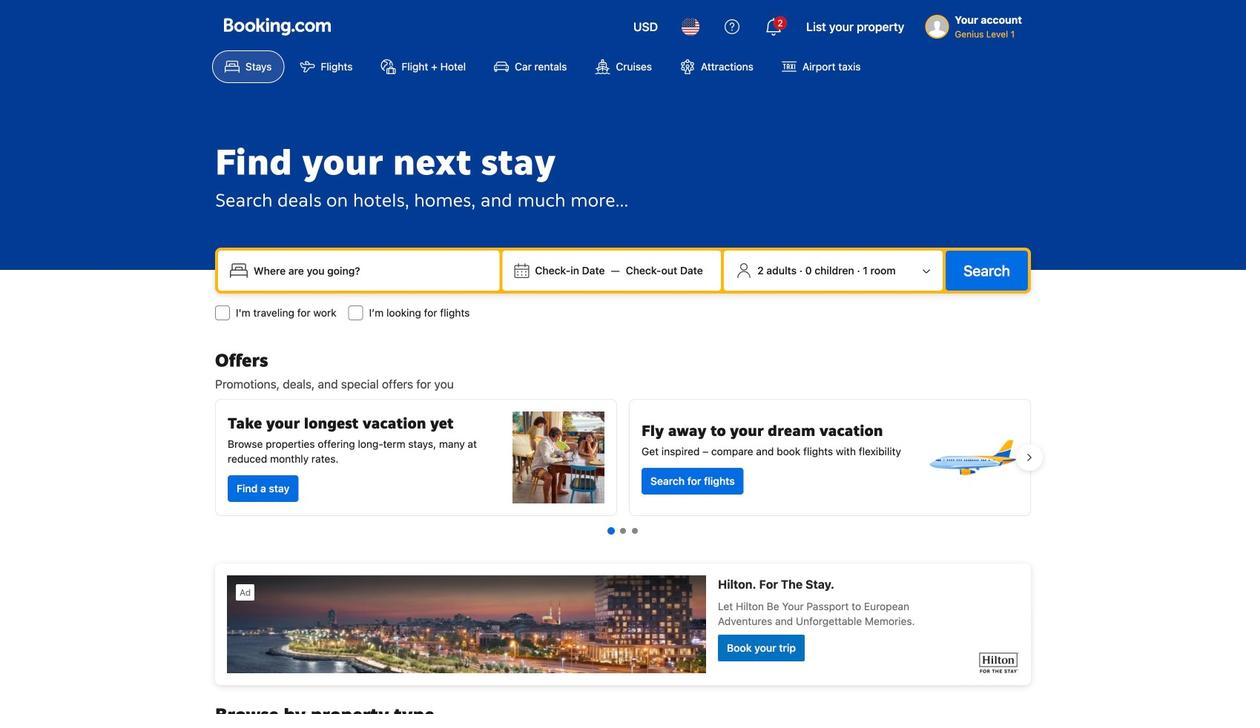 Task type: locate. For each thing, give the bounding box(es) containing it.
booking.com image
[[224, 18, 331, 36]]

fly away to your dream vacation image
[[927, 412, 1019, 504]]

region
[[203, 393, 1044, 523]]

main content
[[203, 349, 1044, 715]]

take your longest vacation yet image
[[513, 412, 605, 504]]

progress bar
[[608, 528, 638, 535]]

advertisement element
[[215, 564, 1032, 686]]



Task type: describe. For each thing, give the bounding box(es) containing it.
your account menu your account genius level 1 element
[[926, 7, 1029, 41]]

Where are you going? field
[[248, 258, 494, 284]]



Task type: vqa. For each thing, say whether or not it's contained in the screenshot.
If you select this option, we'll show you popular business travel features like breakfast, WiFi and free parking. image
no



